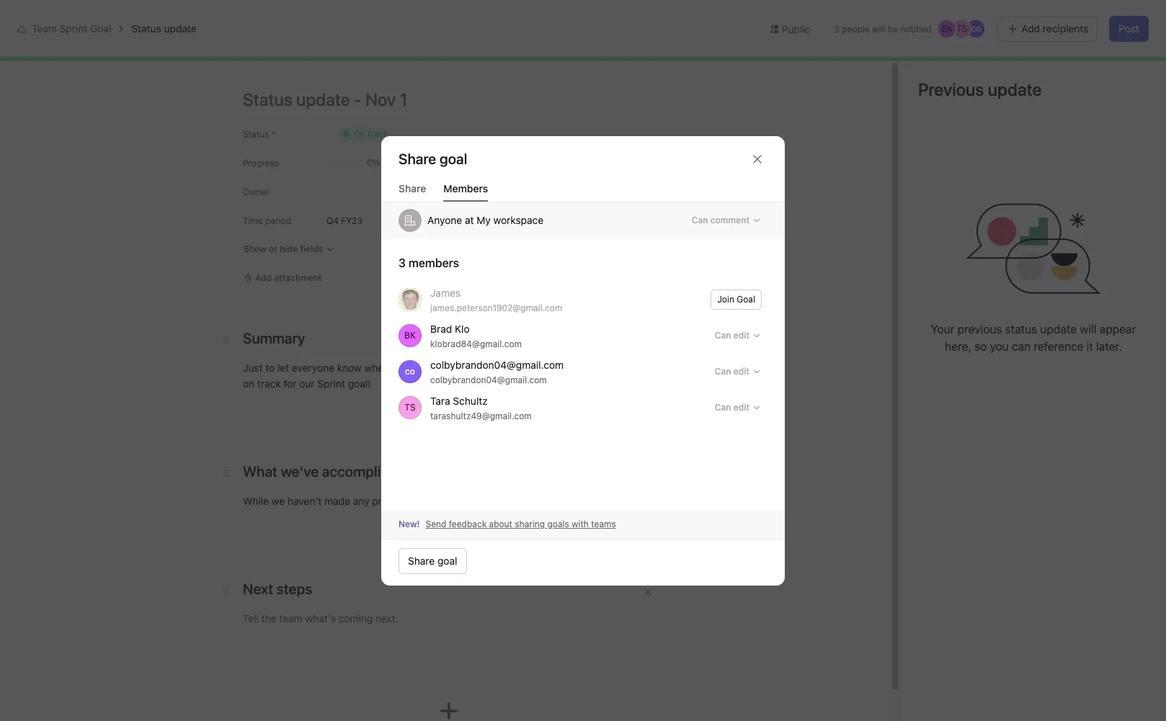 Task type: locate. For each thing, give the bounding box(es) containing it.
goal inside button
[[438, 555, 458, 567]]

just
[[243, 362, 263, 374]]

0 horizontal spatial are
[[412, 362, 426, 374]]

this up the new!
[[416, 495, 433, 508]]

can edit for tara schultz
[[715, 402, 750, 413]]

0 horizontal spatial team
[[32, 22, 57, 35]]

2 colbybrandon04@gmail.com from the top
[[431, 374, 547, 385]]

members
[[444, 182, 488, 194]]

we up the new
[[396, 362, 409, 374]]

1 vertical spatial ts
[[1072, 56, 1083, 66]]

close this dialog image
[[752, 153, 764, 165]]

will inside your previous status update will appear here, so you can reference it later.
[[1081, 323, 1097, 336]]

a inside 'set a custom due date' button
[[845, 437, 849, 448]]

0 vertical spatial team sprint goal
[[237, 61, 348, 77]]

new!
[[399, 519, 420, 530]]

2 vertical spatial can edit button
[[709, 398, 768, 418]]

related work
[[349, 434, 418, 447]]

recommendation
[[176, 353, 257, 365]]

0 horizontal spatial team sprint goal
[[237, 61, 348, 77]]

1 this from the top
[[349, 210, 376, 226]]

0 horizontal spatial is
[[371, 381, 379, 394]]

3 edit from the top
[[734, 402, 750, 413]]

status
[[457, 210, 500, 226], [1006, 323, 1038, 336], [550, 362, 579, 374]]

colbybrandon04@gmail.com down the klobrad84@gmail.com
[[431, 358, 564, 371]]

2 can edit button from the top
[[709, 362, 768, 382]]

2 horizontal spatial bk
[[1058, 56, 1069, 66]]

connect relevant projects or portfolios
[[363, 455, 524, 466]]

comment
[[711, 215, 750, 225]]

your
[[931, 323, 955, 336]]

join inside share goal dialog
[[718, 294, 735, 305]]

0 vertical spatial status
[[132, 22, 161, 35]]

james inside 'james james.peterson1902@gmail.com'
[[431, 286, 461, 299]]

as
[[429, 362, 440, 374], [469, 574, 478, 585]]

2 edit from the top
[[734, 366, 750, 377]]

(away)
[[419, 536, 453, 548]]

1 vertical spatial team
[[237, 61, 272, 77]]

is right goal! in the left of the page
[[371, 381, 379, 394]]

workspace up only
[[254, 45, 304, 57]]

1 horizontal spatial status
[[550, 362, 579, 374]]

team sprint goal up share button
[[349, 151, 517, 179]]

to
[[266, 362, 275, 374]]

drisco's drinks: refreshment recommendation
[[37, 353, 257, 365]]

show options image
[[355, 63, 367, 75]]

status left *
[[243, 129, 269, 140]]

with right line
[[515, 495, 534, 508]]

2 vertical spatial co
[[405, 366, 415, 377]]

1 vertical spatial you
[[439, 561, 454, 572]]

this right q4
[[349, 210, 376, 226]]

is left "actually"
[[436, 495, 443, 508]]

co up the new
[[405, 366, 415, 377]]

0 vertical spatial are
[[412, 362, 426, 374]]

can edit button for tara schultz
[[709, 398, 768, 418]]

james for made
[[383, 561, 412, 572]]

goal down minutes
[[552, 574, 569, 585]]

1 can edit button from the top
[[709, 326, 768, 346]]

projects
[[437, 455, 471, 466]]

while we haven't made any progress this is actually in line with expectations!
[[243, 495, 600, 508]]

2 vertical spatial with
[[572, 519, 589, 530]]

2 vertical spatial team
[[349, 151, 402, 179]]

ts down the new
[[405, 402, 416, 413]]

goals
[[307, 45, 332, 57], [910, 508, 932, 519], [548, 519, 570, 530]]

a left team,
[[443, 362, 448, 374]]

1 vertical spatial join
[[718, 294, 735, 305]]

2 horizontal spatial ts
[[1072, 56, 1083, 66]]

in left my
[[986, 12, 994, 22]]

share up the removed at the left bottom
[[408, 555, 435, 567]]

2 can edit from the top
[[715, 366, 750, 377]]

1 horizontal spatial my
[[477, 214, 491, 226]]

no owner
[[853, 271, 898, 283]]

a right set
[[845, 437, 849, 448]]

my workspace goals link
[[237, 43, 332, 59]]

sprint goal up the 'members'
[[407, 151, 517, 179]]

workspace inside share goal dialog
[[494, 214, 544, 226]]

ja inside share goal dialog
[[406, 294, 415, 305]]

—
[[503, 210, 516, 226]]

we
[[396, 362, 409, 374], [272, 495, 285, 508]]

share inside button
[[408, 555, 435, 567]]

are
[[412, 362, 426, 374], [854, 508, 866, 519]]

0 horizontal spatial join
[[718, 294, 735, 305]]

Section title text field
[[243, 580, 312, 600]]

1 vertical spatial in
[[485, 495, 493, 508]]

0 vertical spatial colbybrandon04@gmail.com
[[431, 358, 564, 371]]

goal down ·
[[527, 561, 545, 572]]

0 vertical spatial co
[[972, 23, 982, 34]]

1 horizontal spatial is
[[436, 495, 443, 508]]

0 vertical spatial no
[[437, 210, 454, 226]]

as down created
[[469, 574, 478, 585]]

colbybrandon04@gmail.com inside colbybrandon04@gmail.com colbybrandon04@gmail.com
[[431, 374, 547, 385]]

james for (away)
[[383, 536, 416, 548]]

sharing
[[515, 519, 545, 530]]

i'm
[[480, 362, 494, 374]]

can
[[692, 215, 708, 225], [715, 330, 732, 341], [715, 366, 732, 377], [715, 402, 732, 413]]

1 vertical spatial james link
[[383, 561, 412, 572]]

add report section image
[[438, 700, 461, 722]]

feedback up created
[[449, 519, 487, 530]]

made up the removed at the left bottom
[[414, 561, 437, 572]]

set a custom due date button
[[825, 436, 925, 450]]

1 edit from the top
[[734, 330, 750, 341]]

send inside send feedback link
[[827, 545, 848, 556]]

2 horizontal spatial status
[[1006, 323, 1038, 336]]

1 vertical spatial colbybrandon04@gmail.com
[[431, 374, 547, 385]]

post button
[[1110, 16, 1149, 42]]

made inside james made you the owner of this goal james removed you as the owner of this goal
[[414, 561, 437, 572]]

0 horizontal spatial send
[[426, 519, 447, 530]]

sprint down the everyone
[[318, 378, 345, 390]]

team sprint goal down my workspace goals link
[[237, 61, 348, 77]]

status up home link at the top
[[132, 22, 161, 35]]

sprint up home link at the top
[[60, 22, 87, 35]]

as inside james made you the owner of this goal james removed you as the owner of this goal
[[469, 574, 478, 585]]

1 horizontal spatial are
[[854, 508, 866, 519]]

0 horizontal spatial status
[[132, 22, 161, 35]]

1 horizontal spatial team
[[237, 61, 272, 77]]

1 vertical spatial share
[[408, 555, 435, 567]]

0 vertical spatial edit
[[734, 330, 750, 341]]

period
[[265, 216, 292, 226]]

edit for brad klo
[[734, 330, 750, 341]]

1 horizontal spatial as
[[469, 574, 478, 585]]

info
[[1097, 12, 1113, 22]]

0 horizontal spatial goal
[[90, 22, 111, 35]]

it
[[1087, 340, 1094, 353]]

you right the removed at the left bottom
[[452, 574, 467, 585]]

1 vertical spatial are
[[854, 508, 866, 519]]

status down members button
[[457, 210, 500, 226]]

bk right left
[[942, 23, 954, 34]]

previous update
[[919, 79, 1042, 100]]

edit for tara schultz
[[734, 402, 750, 413]]

on
[[243, 378, 255, 390]]

1 can edit from the top
[[715, 330, 750, 341]]

0 horizontal spatial feedback
[[449, 519, 487, 530]]

the left the new
[[381, 381, 396, 394]]

status up can
[[1006, 323, 1038, 336]]

1 horizontal spatial goal
[[737, 294, 756, 305]]

bk left brad at the top
[[405, 330, 416, 341]]

1 vertical spatial sprint goal
[[407, 151, 517, 179]]

this down the about
[[495, 536, 512, 548]]

james link for removed you as the owner of this goal
[[383, 574, 412, 585]]

0 vertical spatial the
[[381, 381, 396, 394]]

workspace
[[254, 45, 304, 57], [494, 214, 544, 226]]

goals inside my workspace goals link
[[307, 45, 332, 57]]

progress
[[243, 158, 279, 169]]

refreshment
[[113, 353, 173, 365]]

1 horizontal spatial sprint
[[318, 378, 345, 390]]

1 horizontal spatial ts
[[957, 23, 968, 34]]

are up this is the new benchmark!
[[412, 362, 426, 374]]

1 horizontal spatial bk
[[942, 23, 954, 34]]

1 vertical spatial is
[[436, 495, 443, 508]]

my up comment only
[[237, 45, 251, 57]]

will left be
[[873, 23, 886, 34]]

0 horizontal spatial ts
[[405, 402, 416, 413]]

my
[[996, 12, 1008, 22]]

public
[[782, 23, 811, 35]]

2 horizontal spatial the
[[481, 574, 494, 585]]

7
[[544, 538, 549, 548]]

0 vertical spatial my
[[237, 45, 251, 57]]

with
[[520, 362, 539, 374], [515, 495, 534, 508], [572, 519, 589, 530]]

0 vertical spatial can edit button
[[709, 326, 768, 346]]

removed
[[414, 574, 449, 585]]

0 horizontal spatial goals
[[307, 45, 332, 57]]

update inside your previous status update will appear here, so you can reference it later.
[[1041, 323, 1078, 336]]

haven't
[[288, 495, 322, 508]]

goal left "has" at the top left
[[380, 210, 407, 226]]

update
[[164, 22, 197, 35], [1041, 323, 1078, 336]]

with up ago
[[572, 519, 589, 530]]

1 vertical spatial of
[[524, 574, 532, 585]]

sprint goal down my workspace goals link
[[276, 61, 348, 77]]

send up (away)
[[426, 519, 447, 530]]

0 vertical spatial goal
[[90, 22, 111, 35]]

1 horizontal spatial in
[[986, 12, 994, 22]]

as up this is the new benchmark!
[[429, 362, 440, 374]]

share goal
[[408, 555, 458, 567]]

1 horizontal spatial of
[[524, 574, 532, 585]]

can edit for brad klo
[[715, 330, 750, 341]]

0 horizontal spatial of
[[499, 561, 507, 572]]

no left parent
[[869, 508, 879, 519]]

0 vertical spatial bk
[[942, 23, 954, 34]]

0 vertical spatial send
[[426, 519, 447, 530]]

bk down recipients
[[1058, 56, 1069, 66]]

join for join goal
[[718, 294, 735, 305]]

share goal dialog
[[381, 136, 785, 586]]

1 horizontal spatial co
[[972, 23, 982, 34]]

team sprint goal link
[[32, 22, 111, 35]]

Section title text field
[[243, 329, 305, 349]]

has
[[411, 210, 434, 226]]

co left join button
[[1087, 56, 1097, 66]]

share goal
[[399, 150, 468, 167]]

a right here
[[542, 362, 548, 374]]

with right here
[[520, 362, 539, 374]]

send
[[426, 519, 447, 530], [827, 545, 848, 556]]

you up the removed at the left bottom
[[439, 561, 454, 572]]

can edit for colbybrandon04@gmail.com
[[715, 366, 750, 377]]

is
[[371, 381, 379, 394], [436, 495, 443, 508]]

workspace right at
[[494, 214, 544, 226]]

0 vertical spatial join
[[1126, 56, 1143, 66]]

1 horizontal spatial goals
[[548, 519, 570, 530]]

3 members
[[399, 256, 459, 269]]

bk
[[942, 23, 954, 34], [1058, 56, 1069, 66], [405, 330, 416, 341]]

the down james (away) created this goal · 7 minutes ago
[[481, 574, 494, 585]]

can for colbybrandon04@gmail.com
[[715, 366, 732, 377]]

with inside share goal dialog
[[572, 519, 589, 530]]

1 vertical spatial send
[[827, 545, 848, 556]]

status left update! on the bottom of the page
[[550, 362, 579, 374]]

are inside just to let everyone know where we are as a team, i'm here with a status update! we're on track for our sprint goal!
[[412, 362, 426, 374]]

3 can edit button from the top
[[709, 398, 768, 418]]

1 vertical spatial owner
[[472, 561, 497, 572]]

3 james link from the top
[[383, 574, 412, 585]]

co down what's
[[972, 23, 982, 34]]

join goal
[[718, 294, 756, 305]]

so
[[975, 340, 987, 353]]

2 vertical spatial you
[[452, 574, 467, 585]]

status inside your previous status update will appear here, so you can reference it later.
[[1006, 323, 1038, 336]]

in left line
[[485, 495, 493, 508]]

ts down recipients
[[1072, 56, 1083, 66]]

1 vertical spatial this
[[349, 381, 368, 394]]

with inside just to let everyone know where we are as a team, i'm here with a status update! we're on track for our sprint goal!
[[520, 362, 539, 374]]

in
[[986, 12, 994, 22], [485, 495, 493, 508]]

team up home on the top of page
[[32, 22, 57, 35]]

0 vertical spatial share
[[399, 182, 426, 194]]

status inside just to let everyone know where we are as a team, i'm here with a status update! we're on track for our sprint goal!
[[550, 362, 579, 374]]

this down james (away) created this goal · 7 minutes ago
[[510, 561, 525, 572]]

in inside "button"
[[986, 12, 994, 22]]

this goal
[[870, 213, 925, 229]]

share up "has" at the top left
[[399, 182, 426, 194]]

list box
[[413, 6, 759, 29]]

1 vertical spatial will
[[1081, 323, 1097, 336]]

while
[[243, 495, 269, 508]]

trial?
[[1010, 12, 1030, 22]]

2 this from the top
[[349, 381, 368, 394]]

can for brad klo
[[715, 330, 732, 341]]

colbybrandon04@gmail.com up schultz
[[431, 374, 547, 385]]

ts inside share goal dialog
[[405, 402, 416, 413]]

we right "while"
[[272, 495, 285, 508]]

james link for made you the owner of this goal
[[383, 561, 412, 572]]

1 vertical spatial goal
[[737, 294, 756, 305]]

colbybrandon04@gmail.com
[[431, 358, 564, 371], [431, 374, 547, 385]]

0 horizontal spatial a
[[443, 362, 448, 374]]

this down know
[[349, 381, 368, 394]]

my right at
[[477, 214, 491, 226]]

goal down (away)
[[438, 555, 458, 567]]

no right "has" at the top left
[[437, 210, 454, 226]]

days
[[905, 17, 924, 27]]

goal
[[380, 210, 407, 226], [515, 536, 535, 548], [438, 555, 458, 567], [527, 561, 545, 572], [552, 574, 569, 585]]

3 people will be notified
[[835, 23, 932, 34]]

2 horizontal spatial team
[[349, 151, 402, 179]]

0 horizontal spatial add
[[1022, 22, 1041, 35]]

1 vertical spatial status
[[243, 129, 269, 140]]

made left any
[[325, 495, 350, 508]]

1 vertical spatial 0%
[[367, 271, 389, 288]]

as inside just to let everyone know where we are as a team, i'm here with a status update! we're on track for our sprint goal!
[[429, 362, 440, 374]]

status
[[132, 22, 161, 35], [243, 129, 269, 140]]

0 vertical spatial can edit
[[715, 330, 750, 341]]

comment only
[[208, 95, 278, 107]]

2 vertical spatial edit
[[734, 402, 750, 413]]

1 horizontal spatial we
[[396, 362, 409, 374]]

1 horizontal spatial ja
[[406, 294, 415, 305]]

my inside my workspace goals link
[[237, 45, 251, 57]]

ts down what's
[[957, 23, 968, 34]]

2 james link from the top
[[383, 561, 412, 572]]

are right the there
[[854, 508, 866, 519]]

2 vertical spatial james link
[[383, 574, 412, 585]]

co
[[972, 23, 982, 34], [1087, 56, 1097, 66], [405, 366, 415, 377]]

team sprint goal
[[237, 61, 348, 77], [349, 151, 517, 179]]

1 vertical spatial feedback
[[851, 545, 889, 556]]

can edit button
[[709, 326, 768, 346], [709, 362, 768, 382], [709, 398, 768, 418]]

feedback down there are no parent goals
[[851, 545, 889, 556]]

3 can edit from the top
[[715, 402, 750, 413]]

sprint
[[60, 22, 87, 35], [318, 378, 345, 390]]

team up share button
[[349, 151, 402, 179]]

0 vertical spatial ja
[[406, 294, 415, 305]]

1 vertical spatial update
[[1041, 323, 1078, 336]]

our
[[299, 378, 315, 390]]

team up comment only
[[237, 61, 272, 77]]

2 vertical spatial can edit
[[715, 402, 750, 413]]

0 vertical spatial feedback
[[449, 519, 487, 530]]

1 vertical spatial bk
[[1058, 56, 1069, 66]]

my
[[237, 45, 251, 57], [477, 214, 491, 226]]

0 horizontal spatial status
[[457, 210, 500, 226]]

you right so
[[991, 340, 1009, 353]]

2 vertical spatial ts
[[405, 402, 416, 413]]

add
[[1052, 12, 1068, 22], [1022, 22, 1041, 35]]

comment
[[208, 95, 255, 107]]

send down the there
[[827, 545, 848, 556]]

james link
[[383, 536, 416, 548], [383, 561, 412, 572], [383, 574, 412, 585]]

the down created
[[456, 561, 469, 572]]

1 vertical spatial status
[[1006, 323, 1038, 336]]

will up 'it'
[[1081, 323, 1097, 336]]

2 vertical spatial the
[[481, 574, 494, 585]]

ja
[[406, 294, 415, 305], [361, 622, 371, 632]]

1 vertical spatial no
[[869, 508, 879, 519]]

edit
[[734, 330, 750, 341], [734, 366, 750, 377], [734, 402, 750, 413]]



Task type: vqa. For each thing, say whether or not it's contained in the screenshot.
Team Sprint Goal to the top
yes



Task type: describe. For each thing, give the bounding box(es) containing it.
james.peterson1902@gmail.com
[[431, 302, 563, 313]]

feedback inside share goal dialog
[[449, 519, 487, 530]]

team,
[[451, 362, 477, 374]]

edit for colbybrandon04@gmail.com
[[734, 366, 750, 377]]

can edit button for brad klo
[[709, 326, 768, 346]]

can comment
[[692, 215, 750, 225]]

Title of update text field
[[243, 84, 676, 115]]

just to let everyone know where we are as a team, i'm here with a status update! we're on track for our sprint goal!
[[243, 362, 650, 390]]

you inside your previous status update will appear here, so you can reference it later.
[[991, 340, 1009, 353]]

created
[[456, 536, 492, 548]]

q4 fy23
[[327, 215, 363, 226]]

1 horizontal spatial sprint goal
[[407, 151, 517, 179]]

17
[[894, 17, 903, 27]]

set
[[828, 437, 842, 448]]

add recipients button
[[998, 16, 1098, 42]]

2 horizontal spatial co
[[1087, 56, 1097, 66]]

0 vertical spatial 0%
[[367, 157, 381, 168]]

my workspace goals
[[237, 45, 332, 57]]

0 vertical spatial sprint
[[60, 22, 87, 35]]

tara schultz tarashultz49@gmail.com
[[431, 394, 532, 421]]

members button
[[444, 182, 488, 202]]

there are no parent goals
[[827, 508, 932, 519]]

home
[[37, 49, 65, 61]]

send feedback about sharing goals with teams link
[[426, 518, 616, 531]]

add billing info
[[1052, 12, 1113, 22]]

set a custom due date
[[828, 437, 922, 448]]

new! send feedback about sharing goals with teams
[[399, 519, 616, 530]]

0 vertical spatial team
[[32, 22, 57, 35]]

team
[[888, 301, 912, 313]]

for
[[284, 378, 297, 390]]

0 vertical spatial owner
[[869, 271, 898, 283]]

later.
[[1097, 340, 1123, 353]]

0 vertical spatial will
[[873, 23, 886, 34]]

add for add recipients
[[1022, 22, 1041, 35]]

status update
[[132, 22, 197, 35]]

ago
[[586, 538, 601, 548]]

teams
[[592, 519, 616, 530]]

accountable team
[[827, 301, 912, 313]]

accountable
[[827, 301, 886, 313]]

co inside share goal dialog
[[405, 366, 415, 377]]

we inside just to let everyone know where we are as a team, i'm here with a status update! we're on track for our sprint goal!
[[396, 362, 409, 374]]

add billing info button
[[1046, 7, 1119, 27]]

what's in my trial?
[[955, 12, 1030, 22]]

1 horizontal spatial the
[[456, 561, 469, 572]]

only
[[257, 95, 278, 107]]

home link
[[9, 44, 164, 67]]

due
[[885, 437, 901, 448]]

1 james link from the top
[[383, 536, 416, 548]]

0 vertical spatial update
[[164, 22, 197, 35]]

klo
[[455, 322, 470, 335]]

0 horizontal spatial workspace
[[254, 45, 304, 57]]

17 days left
[[894, 17, 940, 27]]

time
[[243, 216, 263, 226]]

about this goal
[[827, 213, 925, 229]]

notified
[[901, 23, 932, 34]]

1 vertical spatial with
[[515, 495, 534, 508]]

add recipients
[[1022, 22, 1089, 35]]

send inside share goal dialog
[[426, 519, 447, 530]]

james (away) created this goal · 7 minutes ago
[[383, 536, 601, 548]]

1 vertical spatial team sprint goal
[[349, 151, 517, 179]]

can for tara schultz
[[715, 402, 732, 413]]

at
[[465, 214, 474, 226]]

1 horizontal spatial a
[[542, 362, 548, 374]]

where
[[365, 362, 393, 374]]

people
[[842, 23, 870, 34]]

klobrad84@gmail.com
[[431, 338, 522, 349]]

1 colbybrandon04@gmail.com from the top
[[431, 358, 564, 371]]

send feedback link
[[827, 544, 889, 557]]

join goal button
[[711, 290, 762, 310]]

description
[[349, 361, 410, 374]]

about
[[827, 213, 867, 229]]

share for share
[[399, 182, 426, 194]]

previous
[[958, 323, 1003, 336]]

james for james.peterson1902@gmail.com
[[431, 286, 461, 299]]

we're
[[620, 362, 647, 374]]

here
[[497, 362, 517, 374]]

about
[[489, 519, 513, 530]]

0 horizontal spatial the
[[381, 381, 396, 394]]

brad klo klobrad84@gmail.com
[[431, 322, 522, 349]]

drisco's
[[37, 353, 75, 365]]

0 vertical spatial of
[[499, 561, 507, 572]]

what's in my trial? button
[[949, 7, 1037, 27]]

benchmark!
[[421, 381, 487, 394]]

0 vertical spatial sprint goal
[[276, 61, 348, 77]]

bk inside share goal dialog
[[405, 330, 416, 341]]

status for status update
[[132, 22, 161, 35]]

goals inside share goal dialog
[[548, 519, 570, 530]]

post
[[1119, 22, 1140, 35]]

be
[[888, 23, 899, 34]]

Section title text field
[[243, 462, 413, 482]]

know
[[337, 362, 362, 374]]

this is the new benchmark!
[[349, 381, 487, 394]]

line
[[496, 495, 512, 508]]

relevant
[[401, 455, 434, 466]]

parent
[[881, 508, 908, 519]]

tara
[[431, 394, 450, 407]]

goal inside join goal button
[[737, 294, 756, 305]]

connect
[[363, 455, 398, 466]]

1 horizontal spatial feedback
[[851, 545, 889, 556]]

ja inside button
[[361, 622, 371, 632]]

add for add billing info
[[1052, 12, 1068, 22]]

left
[[927, 17, 940, 27]]

send feedback
[[827, 545, 889, 556]]

reference
[[1034, 340, 1084, 353]]

share goal button
[[399, 548, 467, 574]]

billing
[[1071, 12, 1095, 22]]

minutes
[[551, 538, 583, 548]]

this for this is the new benchmark!
[[349, 381, 368, 394]]

·
[[538, 536, 541, 548]]

goal left ·
[[515, 536, 535, 548]]

0 vertical spatial status
[[457, 210, 500, 226]]

0 vertical spatial is
[[371, 381, 379, 394]]

3
[[835, 23, 840, 34]]

2 horizontal spatial goals
[[910, 508, 932, 519]]

join for join
[[1126, 56, 1143, 66]]

progress
[[372, 495, 413, 508]]

any
[[353, 495, 370, 508]]

anyone at my workspace
[[428, 214, 544, 226]]

this down 7
[[534, 574, 549, 585]]

2 vertical spatial owner
[[496, 574, 521, 585]]

status for status *
[[243, 129, 269, 140]]

sprint inside just to let everyone know where we are as a team, i'm here with a status update! we're on track for our sprint goal!
[[318, 378, 345, 390]]

colbybrandon04@gmail.com colbybrandon04@gmail.com
[[431, 358, 564, 385]]

owner
[[243, 187, 270, 198]]

share for share goal
[[408, 555, 435, 567]]

everyone
[[292, 362, 335, 374]]

schultz
[[453, 394, 488, 407]]

can edit button for colbybrandon04@gmail.com
[[709, 362, 768, 382]]

0 horizontal spatial we
[[272, 495, 285, 508]]

your previous status update will appear here, so you can reference it later.
[[931, 323, 1137, 353]]

this for this goal has no status — yet.
[[349, 210, 376, 226]]

drinks:
[[78, 353, 111, 365]]

0 vertical spatial made
[[325, 495, 350, 508]]

time period
[[243, 216, 292, 226]]

can inside "dropdown button"
[[692, 215, 708, 225]]

expectations!
[[537, 495, 600, 508]]

connect relevant projects or portfolios button
[[342, 451, 531, 471]]

my inside share goal dialog
[[477, 214, 491, 226]]

remove section image
[[644, 588, 653, 597]]

0 horizontal spatial in
[[485, 495, 493, 508]]

team sprint goal
[[32, 22, 111, 35]]

1 horizontal spatial no
[[869, 508, 879, 519]]



